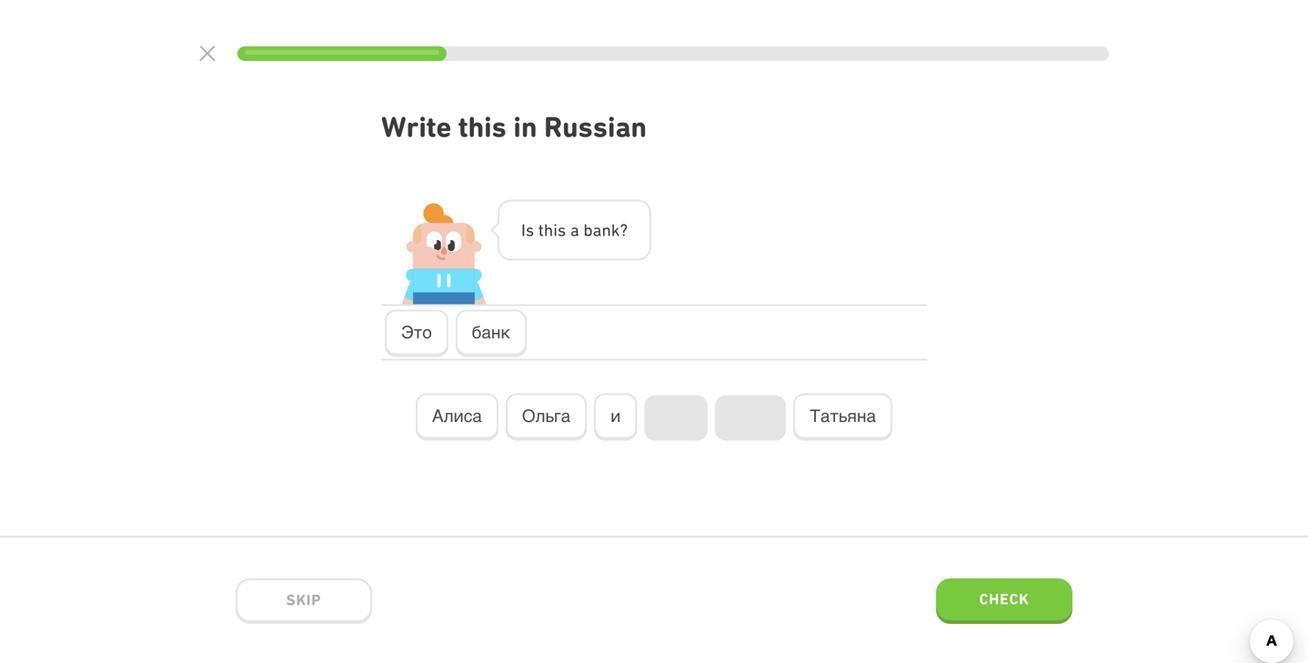 Task type: locate. For each thing, give the bounding box(es) containing it.
s left t
[[526, 220, 534, 240]]

это
[[401, 323, 432, 342]]

progress bar
[[237, 46, 1109, 61]]

и button
[[594, 394, 637, 441]]

0 horizontal spatial s
[[526, 220, 534, 240]]

1 horizontal spatial s
[[558, 220, 566, 240]]

check button
[[936, 579, 1073, 624]]

this
[[458, 110, 507, 144]]

1 horizontal spatial a
[[593, 220, 602, 240]]

a
[[570, 220, 579, 240], [593, 220, 602, 240]]

0 horizontal spatial a
[[570, 220, 579, 240]]

skip
[[286, 591, 321, 609]]

татьяна
[[810, 406, 876, 426]]

2 a from the left
[[593, 220, 602, 240]]

1 s from the left
[[526, 220, 534, 240]]

алиса button
[[416, 394, 498, 441]]

банк button
[[456, 310, 527, 357]]

write this in russian
[[381, 110, 647, 144]]

2 s from the left
[[558, 220, 566, 240]]

b
[[583, 220, 593, 240]]

b a n k ?
[[583, 220, 628, 240]]

a left b
[[570, 220, 579, 240]]

skip button
[[236, 579, 372, 624]]

s
[[526, 220, 534, 240], [558, 220, 566, 240]]

a left k
[[593, 220, 602, 240]]

i
[[521, 220, 526, 240]]

татьяна button
[[793, 394, 893, 441]]

i
[[553, 220, 558, 240]]

1 a from the left
[[570, 220, 579, 240]]

s right h
[[558, 220, 566, 240]]



Task type: describe. For each thing, give the bounding box(es) containing it.
t
[[538, 220, 544, 240]]

i s t h i s a
[[521, 220, 579, 240]]

in
[[513, 110, 537, 144]]

и
[[611, 406, 621, 426]]

ольга button
[[506, 394, 587, 441]]

k
[[611, 220, 620, 240]]

ольга
[[522, 406, 571, 426]]

алиса
[[432, 406, 482, 426]]

russian
[[544, 110, 647, 144]]

h
[[544, 220, 553, 240]]

?
[[620, 220, 628, 240]]

check
[[979, 590, 1029, 608]]

write
[[381, 110, 452, 144]]

банк
[[472, 323, 510, 342]]

это button
[[385, 310, 448, 357]]

n
[[602, 220, 611, 240]]



Task type: vqa. For each thing, say whether or not it's contained in the screenshot.
Это on the left
yes



